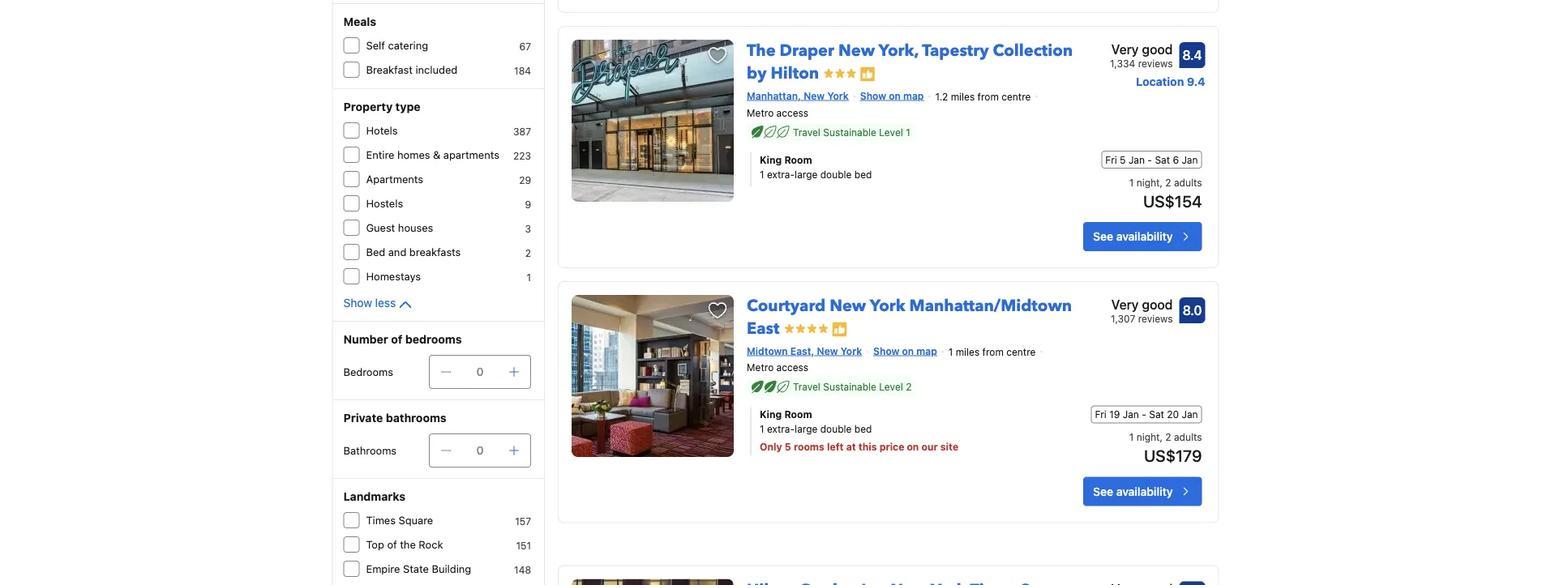 Task type: vqa. For each thing, say whether or not it's contained in the screenshot.
2nd availability
yes



Task type: describe. For each thing, give the bounding box(es) containing it.
us$154
[[1143, 191, 1202, 210]]

the draper new york, tapestry collection by hilton
[[747, 40, 1073, 85]]

1.2
[[935, 91, 948, 102]]

courtyard new york manhattan/midtown east
[[747, 295, 1072, 340]]

show for tapestry
[[860, 90, 886, 101]]

hostels
[[366, 197, 403, 210]]

guest houses
[[366, 222, 433, 234]]

double for new
[[820, 424, 852, 435]]

access for the draper new york, tapestry collection by hilton
[[776, 107, 808, 118]]

sat for courtyard new york manhattan/midtown east
[[1149, 409, 1164, 420]]

very good element for 8.0
[[1111, 295, 1173, 314]]

jan right 6
[[1182, 154, 1198, 165]]

king room 1 extra-large double bed
[[760, 154, 872, 180]]

by
[[747, 62, 767, 85]]

scored 8.0 element
[[1179, 297, 1205, 323]]

us$179
[[1144, 446, 1202, 465]]

homestays
[[366, 270, 421, 283]]

sustainable for new
[[823, 381, 876, 393]]

level for york
[[879, 381, 903, 393]]

very for 8.0
[[1111, 297, 1139, 312]]

1,334
[[1110, 58, 1135, 69]]

metro for courtyard new york manhattan/midtown east
[[747, 362, 774, 373]]

site
[[940, 441, 959, 453]]

20
[[1167, 409, 1179, 420]]

large for the draper new york, tapestry collection by hilton
[[795, 168, 818, 180]]

homes
[[397, 149, 430, 161]]

apartments
[[443, 149, 499, 161]]

show on map for manhattan/midtown
[[873, 345, 937, 357]]

148
[[514, 564, 531, 576]]

very good element for 8.4
[[1110, 40, 1173, 59]]

courtyard
[[747, 295, 826, 317]]

metro for the draper new york, tapestry collection by hilton
[[747, 107, 774, 118]]

entire
[[366, 149, 394, 161]]

manhattan,
[[747, 90, 801, 101]]

breakfast included
[[366, 64, 458, 76]]

&
[[433, 149, 441, 161]]

private bathrooms
[[343, 411, 447, 425]]

large for courtyard new york manhattan/midtown east
[[795, 424, 818, 435]]

houses
[[398, 222, 433, 234]]

bedrooms
[[405, 333, 462, 346]]

courtyard new york manhattan/midtown east link
[[747, 288, 1072, 340]]

1 night , 2 adults us$154
[[1129, 177, 1202, 210]]

29
[[519, 174, 531, 186]]

empire
[[366, 563, 400, 575]]

this
[[858, 441, 877, 453]]

type
[[395, 100, 421, 114]]

hotels
[[366, 124, 398, 137]]

midtown east, new york
[[747, 345, 862, 357]]

9.4
[[1187, 75, 1205, 88]]

jan right 19
[[1123, 409, 1139, 420]]

breakfast
[[366, 64, 413, 76]]

, for the draper new york, tapestry collection by hilton
[[1160, 177, 1163, 188]]

9
[[525, 199, 531, 210]]

, for courtyard new york manhattan/midtown east
[[1160, 432, 1163, 443]]

map for york,
[[903, 90, 924, 101]]

reviews for 8.0
[[1138, 313, 1173, 324]]

jan left 6
[[1129, 154, 1145, 165]]

fri 5 jan - sat 6 jan
[[1105, 154, 1198, 165]]

availability for the draper new york, tapestry collection by hilton
[[1116, 230, 1173, 243]]

only
[[760, 441, 782, 453]]

- for the draper new york, tapestry collection by hilton
[[1148, 154, 1152, 165]]

19
[[1109, 409, 1120, 420]]

york for manhattan,
[[827, 90, 849, 101]]

223
[[513, 150, 531, 161]]

bathrooms
[[343, 445, 397, 457]]

8.0
[[1183, 303, 1202, 318]]

manhattan/midtown
[[909, 295, 1072, 317]]

rock
[[419, 539, 443, 551]]

breakfasts
[[409, 246, 461, 258]]

scored 8.4 element
[[1179, 42, 1205, 68]]

scored 8.1 element
[[1179, 582, 1205, 585]]

adults for courtyard new york manhattan/midtown east
[[1174, 432, 1202, 443]]

hilton
[[771, 62, 819, 85]]

self catering
[[366, 39, 428, 51]]

see availability for the draper new york, tapestry collection by hilton
[[1093, 230, 1173, 243]]

access for courtyard new york manhattan/midtown east
[[776, 362, 808, 373]]

entire homes & apartments
[[366, 149, 499, 161]]

level for new
[[879, 126, 903, 138]]

157
[[515, 516, 531, 527]]

self
[[366, 39, 385, 51]]

night for courtyard new york manhattan/midtown east
[[1137, 432, 1160, 443]]

1 inside 1 night , 2 adults us$154
[[1129, 177, 1134, 188]]

private
[[343, 411, 383, 425]]

show less
[[343, 296, 396, 310]]

151
[[516, 540, 531, 551]]

1 down 3 in the top left of the page
[[527, 272, 531, 283]]

the draper new york, tapestry collection by hilton link
[[747, 33, 1073, 85]]

king room link for york,
[[760, 152, 1034, 167]]

reviews for 8.4
[[1138, 58, 1173, 69]]

map for manhattan/midtown
[[916, 345, 937, 357]]

times
[[366, 514, 396, 527]]

bed and breakfasts
[[366, 246, 461, 258]]

adults for the draper new york, tapestry collection by hilton
[[1174, 177, 1202, 188]]

state
[[403, 563, 429, 575]]

building
[[432, 563, 471, 575]]

1 inside the 1 night , 2 adults us$179
[[1129, 432, 1134, 443]]

draper
[[780, 40, 834, 62]]

see availability link for courtyard new york manhattan/midtown east
[[1083, 477, 1202, 506]]

apartments
[[366, 173, 423, 185]]

1.2 miles from centre metro access
[[747, 91, 1031, 118]]

show on map for york,
[[860, 90, 924, 101]]

5 inside king room 1 extra-large double bed only 5 rooms left at this price on our site
[[785, 441, 791, 453]]

travel for new
[[793, 381, 820, 393]]

top of the rock
[[366, 539, 443, 551]]

property type
[[343, 100, 421, 114]]

jan right the 20
[[1182, 409, 1198, 420]]

price
[[879, 441, 904, 453]]

double for draper
[[820, 168, 852, 180]]

see availability for courtyard new york manhattan/midtown east
[[1093, 485, 1173, 498]]

2 vertical spatial very good element
[[1109, 579, 1173, 585]]

from for york,
[[978, 91, 999, 102]]

east
[[747, 318, 780, 340]]

included
[[416, 64, 458, 76]]

night for the draper new york, tapestry collection by hilton
[[1137, 177, 1160, 188]]

on inside king room 1 extra-large double bed only 5 rooms left at this price on our site
[[907, 441, 919, 453]]



Task type: locate. For each thing, give the bounding box(es) containing it.
8.4
[[1182, 47, 1202, 63]]

1 extra- from the top
[[767, 168, 795, 180]]

number
[[343, 333, 388, 346]]

very inside "very good 1,307 reviews"
[[1111, 297, 1139, 312]]

king down manhattan,
[[760, 154, 782, 165]]

bed up this
[[854, 424, 872, 435]]

adults inside the 1 night , 2 adults us$179
[[1174, 432, 1202, 443]]

2 see from the top
[[1093, 485, 1113, 498]]

1 access from the top
[[776, 107, 808, 118]]

1 king room link from the top
[[760, 152, 1034, 167]]

show left 'less'
[[343, 296, 372, 310]]

night
[[1137, 177, 1160, 188], [1137, 432, 1160, 443]]

1 vertical spatial large
[[795, 424, 818, 435]]

miles right 1.2
[[951, 91, 975, 102]]

fri for courtyard new york manhattan/midtown east
[[1095, 409, 1107, 420]]

0 vertical spatial ,
[[1160, 177, 1163, 188]]

1 vertical spatial show
[[343, 296, 372, 310]]

1 vertical spatial ,
[[1160, 432, 1163, 443]]

1 vertical spatial metro
[[747, 362, 774, 373]]

reviews right 1,307
[[1138, 313, 1173, 324]]

our
[[922, 441, 938, 453]]

0 vertical spatial large
[[795, 168, 818, 180]]

0 vertical spatial very
[[1111, 42, 1139, 57]]

0 vertical spatial sat
[[1155, 154, 1170, 165]]

very good element left 8.0
[[1111, 295, 1173, 314]]

catering
[[388, 39, 428, 51]]

- for courtyard new york manhattan/midtown east
[[1142, 409, 1146, 420]]

1 vertical spatial very good element
[[1111, 295, 1173, 314]]

reviews
[[1138, 58, 1173, 69], [1138, 313, 1173, 324]]

1 miles from centre metro access
[[747, 346, 1036, 373]]

travel up king room 1 extra-large double bed
[[793, 126, 820, 138]]

0 vertical spatial metro
[[747, 107, 774, 118]]

1 large from the top
[[795, 168, 818, 180]]

map down courtyard new york manhattan/midtown east
[[916, 345, 937, 357]]

good for 8.4
[[1142, 42, 1173, 57]]

york up travel sustainable level 2
[[841, 345, 862, 357]]

0 for private bathrooms
[[476, 444, 484, 457]]

number of bedrooms
[[343, 333, 462, 346]]

fri left 19
[[1095, 409, 1107, 420]]

double down "travel sustainable level 1"
[[820, 168, 852, 180]]

1 king from the top
[[760, 154, 782, 165]]

0 horizontal spatial 5
[[785, 441, 791, 453]]

1 room from the top
[[784, 154, 812, 165]]

1 night from the top
[[1137, 177, 1160, 188]]

sat left 6
[[1155, 154, 1170, 165]]

- left 6
[[1148, 154, 1152, 165]]

availability
[[1116, 230, 1173, 243], [1116, 485, 1173, 498]]

left
[[827, 441, 844, 453]]

see availability
[[1093, 230, 1173, 243], [1093, 485, 1173, 498]]

sustainable for draper
[[823, 126, 876, 138]]

2 see availability link from the top
[[1083, 477, 1202, 506]]

good left 8.0
[[1142, 297, 1173, 312]]

very good element up location
[[1110, 40, 1173, 59]]

room up rooms
[[784, 409, 812, 420]]

large up rooms
[[795, 424, 818, 435]]

king for courtyard new york manhattan/midtown east
[[760, 409, 782, 420]]

0 vertical spatial -
[[1148, 154, 1152, 165]]

york for courtyard
[[870, 295, 905, 317]]

1 double from the top
[[820, 168, 852, 180]]

availability down us$179
[[1116, 485, 1173, 498]]

sustainable
[[823, 126, 876, 138], [823, 381, 876, 393]]

1 vertical spatial centre
[[1006, 346, 1036, 358]]

,
[[1160, 177, 1163, 188], [1160, 432, 1163, 443]]

0 vertical spatial king
[[760, 154, 782, 165]]

, inside 1 night , 2 adults us$154
[[1160, 177, 1163, 188]]

2 access from the top
[[776, 362, 808, 373]]

1 see from the top
[[1093, 230, 1113, 243]]

very up 1,307
[[1111, 297, 1139, 312]]

0 vertical spatial 5
[[1120, 154, 1126, 165]]

2 travel from the top
[[793, 381, 820, 393]]

very good 1,334 reviews
[[1110, 42, 1173, 69]]

sustainable up king room 1 extra-large double bed only 5 rooms left at this price on our site
[[823, 381, 876, 393]]

travel sustainable level 1
[[793, 126, 910, 138]]

from inside 1 miles from centre metro access
[[982, 346, 1004, 358]]

new down hilton
[[804, 90, 825, 101]]

1 vertical spatial king
[[760, 409, 782, 420]]

of left the
[[387, 539, 397, 551]]

at
[[846, 441, 856, 453]]

bathrooms
[[386, 411, 447, 425]]

of for top
[[387, 539, 397, 551]]

1 down manhattan,
[[760, 168, 764, 180]]

fri
[[1105, 154, 1117, 165], [1095, 409, 1107, 420]]

0 vertical spatial of
[[391, 333, 402, 346]]

king inside king room 1 extra-large double bed
[[760, 154, 782, 165]]

0 vertical spatial travel
[[793, 126, 820, 138]]

extra- for the draper new york, tapestry collection by hilton
[[767, 168, 795, 180]]

good inside very good 1,334 reviews
[[1142, 42, 1173, 57]]

1 vertical spatial 0
[[476, 444, 484, 457]]

adults
[[1174, 177, 1202, 188], [1174, 432, 1202, 443]]

1 vertical spatial from
[[982, 346, 1004, 358]]

property
[[343, 100, 393, 114]]

new right courtyard
[[830, 295, 866, 317]]

on down the draper new york, tapestry collection by hilton
[[889, 90, 901, 101]]

double inside king room 1 extra-large double bed
[[820, 168, 852, 180]]

york up "travel sustainable level 1"
[[827, 90, 849, 101]]

access down east,
[[776, 362, 808, 373]]

1 inside king room 1 extra-large double bed
[[760, 168, 764, 180]]

0 vertical spatial see
[[1093, 230, 1113, 243]]

1 horizontal spatial -
[[1148, 154, 1152, 165]]

0 vertical spatial 0
[[476, 365, 484, 379]]

1 vertical spatial 5
[[785, 441, 791, 453]]

5
[[1120, 154, 1126, 165], [785, 441, 791, 453]]

1 vertical spatial adults
[[1174, 432, 1202, 443]]

-
[[1148, 154, 1152, 165], [1142, 409, 1146, 420]]

1 adults from the top
[[1174, 177, 1202, 188]]

0 vertical spatial from
[[978, 91, 999, 102]]

centre down manhattan/midtown
[[1006, 346, 1036, 358]]

king for the draper new york, tapestry collection by hilton
[[760, 154, 782, 165]]

east,
[[790, 345, 814, 357]]

room down "travel sustainable level 1"
[[784, 154, 812, 165]]

2 king room link from the top
[[760, 407, 1034, 422]]

0 vertical spatial very good element
[[1110, 40, 1173, 59]]

very good 1,307 reviews
[[1111, 297, 1173, 324]]

1 down 1.2 miles from centre metro access at top
[[906, 126, 910, 138]]

1 vertical spatial room
[[784, 409, 812, 420]]

from for manhattan/midtown
[[982, 346, 1004, 358]]

0 vertical spatial on
[[889, 90, 901, 101]]

room for courtyard new york manhattan/midtown east
[[784, 409, 812, 420]]

level down 1.2 miles from centre metro access at top
[[879, 126, 903, 138]]

0 vertical spatial double
[[820, 168, 852, 180]]

access inside 1 miles from centre metro access
[[776, 362, 808, 373]]

on for manhattan/midtown
[[902, 345, 914, 357]]

from down manhattan/midtown
[[982, 346, 1004, 358]]

67
[[519, 41, 531, 52]]

387
[[513, 126, 531, 137]]

1 vertical spatial extra-
[[767, 424, 795, 435]]

night inside the 1 night , 2 adults us$179
[[1137, 432, 1160, 443]]

midtown
[[747, 345, 788, 357]]

adults up us$154
[[1174, 177, 1202, 188]]

room inside king room 1 extra-large double bed only 5 rooms left at this price on our site
[[784, 409, 812, 420]]

1 down the 'fri 5 jan - sat 6 jan'
[[1129, 177, 1134, 188]]

1 night , 2 adults us$179
[[1129, 432, 1202, 465]]

1 inside king room 1 extra-large double bed only 5 rooms left at this price on our site
[[760, 424, 764, 435]]

king room link for manhattan/midtown
[[760, 407, 1034, 422]]

1 sustainable from the top
[[823, 126, 876, 138]]

1 very from the top
[[1111, 42, 1139, 57]]

0 vertical spatial centre
[[1002, 91, 1031, 102]]

top
[[366, 539, 384, 551]]

extra- inside king room 1 extra-large double bed only 5 rooms left at this price on our site
[[767, 424, 795, 435]]

collection
[[993, 40, 1073, 62]]

5 left 6
[[1120, 154, 1126, 165]]

1 bed from the top
[[854, 168, 872, 180]]

0 vertical spatial see availability
[[1093, 230, 1173, 243]]

adults inside 1 night , 2 adults us$154
[[1174, 177, 1202, 188]]

availability down us$154
[[1116, 230, 1173, 243]]

access
[[776, 107, 808, 118], [776, 362, 808, 373]]

1 vertical spatial access
[[776, 362, 808, 373]]

2 vertical spatial on
[[907, 441, 919, 453]]

bed inside king room 1 extra-large double bed
[[854, 168, 872, 180]]

2 room from the top
[[784, 409, 812, 420]]

2 large from the top
[[795, 424, 818, 435]]

see availability down us$154
[[1093, 230, 1173, 243]]

1 see availability link from the top
[[1083, 222, 1202, 251]]

1 metro from the top
[[747, 107, 774, 118]]

show up "travel sustainable level 1"
[[860, 90, 886, 101]]

very good element left scored 8.1 element
[[1109, 579, 1173, 585]]

1 vertical spatial travel
[[793, 381, 820, 393]]

on down courtyard new york manhattan/midtown east
[[902, 345, 914, 357]]

square
[[399, 514, 433, 527]]

2 vertical spatial york
[[841, 345, 862, 357]]

1 vertical spatial miles
[[956, 346, 980, 358]]

0 vertical spatial night
[[1137, 177, 1160, 188]]

1 good from the top
[[1142, 42, 1173, 57]]

0 vertical spatial adults
[[1174, 177, 1202, 188]]

0 vertical spatial king room link
[[760, 152, 1034, 167]]

0 vertical spatial york
[[827, 90, 849, 101]]

extra- down manhattan,
[[767, 168, 795, 180]]

king room 1 extra-large double bed only 5 rooms left at this price on our site
[[760, 409, 959, 453]]

1 vertical spatial sat
[[1149, 409, 1164, 420]]

1 horizontal spatial 5
[[1120, 154, 1126, 165]]

1 travel from the top
[[793, 126, 820, 138]]

0 horizontal spatial -
[[1142, 409, 1146, 420]]

1 down courtyard new york manhattan/midtown east
[[948, 346, 953, 358]]

0 vertical spatial show on map
[[860, 90, 924, 101]]

the draper new york, tapestry collection by hilton image
[[572, 40, 734, 202]]

reviews inside "very good 1,307 reviews"
[[1138, 313, 1173, 324]]

level down 1 miles from centre metro access
[[879, 381, 903, 393]]

new inside the draper new york, tapestry collection by hilton
[[838, 40, 875, 62]]

large inside king room 1 extra-large double bed
[[795, 168, 818, 180]]

0 vertical spatial good
[[1142, 42, 1173, 57]]

2 bed from the top
[[854, 424, 872, 435]]

1 vertical spatial bed
[[854, 424, 872, 435]]

0 vertical spatial extra-
[[767, 168, 795, 180]]

sat
[[1155, 154, 1170, 165], [1149, 409, 1164, 420]]

2 king from the top
[[760, 409, 782, 420]]

double
[[820, 168, 852, 180], [820, 424, 852, 435]]

king room link down "travel sustainable level 1"
[[760, 152, 1034, 167]]

1 reviews from the top
[[1138, 58, 1173, 69]]

2 reviews from the top
[[1138, 313, 1173, 324]]

from
[[978, 91, 999, 102], [982, 346, 1004, 358]]

night down fri 19 jan - sat 20 jan
[[1137, 432, 1160, 443]]

1 up only
[[760, 424, 764, 435]]

show on map down courtyard new york manhattan/midtown east
[[873, 345, 937, 357]]

new
[[838, 40, 875, 62], [804, 90, 825, 101], [830, 295, 866, 317], [817, 345, 838, 357]]

1 availability from the top
[[1116, 230, 1173, 243]]

king room link up price
[[760, 407, 1034, 422]]

1 0 from the top
[[476, 365, 484, 379]]

night inside 1 night , 2 adults us$154
[[1137, 177, 1160, 188]]

york up 1 miles from centre metro access
[[870, 295, 905, 317]]

large down "travel sustainable level 1"
[[795, 168, 818, 180]]

map left 1.2
[[903, 90, 924, 101]]

1 vertical spatial night
[[1137, 432, 1160, 443]]

- left the 20
[[1142, 409, 1146, 420]]

2 night from the top
[[1137, 432, 1160, 443]]

show for east
[[873, 345, 899, 357]]

new left york,
[[838, 40, 875, 62]]

1 vertical spatial of
[[387, 539, 397, 551]]

manhattan, new york
[[747, 90, 849, 101]]

1 vertical spatial fri
[[1095, 409, 1107, 420]]

2 for travel sustainable level 2
[[906, 381, 912, 393]]

1 vertical spatial see availability link
[[1083, 477, 1202, 506]]

availability for courtyard new york manhattan/midtown east
[[1116, 485, 1173, 498]]

times square
[[366, 514, 433, 527]]

184
[[514, 65, 531, 76]]

bed
[[854, 168, 872, 180], [854, 424, 872, 435]]

bed for new
[[854, 168, 872, 180]]

0 vertical spatial reviews
[[1138, 58, 1173, 69]]

, up us$154
[[1160, 177, 1163, 188]]

, inside the 1 night , 2 adults us$179
[[1160, 432, 1163, 443]]

1 vertical spatial see
[[1093, 485, 1113, 498]]

1 vertical spatial availability
[[1116, 485, 1173, 498]]

see availability link for the draper new york, tapestry collection by hilton
[[1083, 222, 1202, 251]]

2 level from the top
[[879, 381, 903, 393]]

location
[[1136, 75, 1184, 88]]

extra- up only
[[767, 424, 795, 435]]

1 vertical spatial reviews
[[1138, 313, 1173, 324]]

2 up us$154
[[1165, 177, 1171, 188]]

1
[[906, 126, 910, 138], [760, 168, 764, 180], [1129, 177, 1134, 188], [527, 272, 531, 283], [948, 346, 953, 358], [760, 424, 764, 435], [1129, 432, 1134, 443]]

0 vertical spatial availability
[[1116, 230, 1173, 243]]

miles down manhattan/midtown
[[956, 346, 980, 358]]

this property is part of our preferred partner programme. it is committed to providing commendable service and good value. it will pay us a higher commission if you make a booking. image
[[860, 66, 876, 82], [860, 66, 876, 82], [831, 321, 848, 338], [831, 321, 848, 338]]

2 vertical spatial show
[[873, 345, 899, 357]]

travel for draper
[[793, 126, 820, 138]]

0 for number of bedrooms
[[476, 365, 484, 379]]

1,307
[[1111, 313, 1135, 324]]

reviews inside very good 1,334 reviews
[[1138, 58, 1173, 69]]

5 right only
[[785, 441, 791, 453]]

centre inside 1 miles from centre metro access
[[1006, 346, 1036, 358]]

1 vertical spatial king room link
[[760, 407, 1034, 422]]

king
[[760, 154, 782, 165], [760, 409, 782, 420]]

good inside "very good 1,307 reviews"
[[1142, 297, 1173, 312]]

centre inside 1.2 miles from centre metro access
[[1002, 91, 1031, 102]]

1 vertical spatial -
[[1142, 409, 1146, 420]]

double up left at the bottom
[[820, 424, 852, 435]]

1 inside 1 miles from centre metro access
[[948, 346, 953, 358]]

adults up us$179
[[1174, 432, 1202, 443]]

0 vertical spatial map
[[903, 90, 924, 101]]

and
[[388, 246, 406, 258]]

location 9.4
[[1136, 75, 1205, 88]]

2 adults from the top
[[1174, 432, 1202, 443]]

1 vertical spatial map
[[916, 345, 937, 357]]

show
[[860, 90, 886, 101], [343, 296, 372, 310], [873, 345, 899, 357]]

2 sustainable from the top
[[823, 381, 876, 393]]

1 vertical spatial show on map
[[873, 345, 937, 357]]

metro down midtown
[[747, 362, 774, 373]]

0 vertical spatial access
[[776, 107, 808, 118]]

access down manhattan, new york at the top of the page
[[776, 107, 808, 118]]

very up 1,334
[[1111, 42, 1139, 57]]

2 for 1 night , 2 adults us$154
[[1165, 177, 1171, 188]]

empire state building
[[366, 563, 471, 575]]

1 vertical spatial on
[[902, 345, 914, 357]]

good up location
[[1142, 42, 1173, 57]]

6
[[1173, 154, 1179, 165]]

2 very from the top
[[1111, 297, 1139, 312]]

of
[[391, 333, 402, 346], [387, 539, 397, 551]]

less
[[375, 296, 396, 310]]

1 vertical spatial see availability
[[1093, 485, 1173, 498]]

show less button
[[343, 295, 415, 315]]

0 vertical spatial room
[[784, 154, 812, 165]]

night down the 'fri 5 jan - sat 6 jan'
[[1137, 177, 1160, 188]]

2 metro from the top
[[747, 362, 774, 373]]

1 , from the top
[[1160, 177, 1163, 188]]

york inside courtyard new york manhattan/midtown east
[[870, 295, 905, 317]]

new right east,
[[817, 345, 838, 357]]

2 0 from the top
[[476, 444, 484, 457]]

miles inside 1 miles from centre metro access
[[956, 346, 980, 358]]

meals
[[343, 15, 376, 28]]

room inside king room 1 extra-large double bed
[[784, 154, 812, 165]]

of right number
[[391, 333, 402, 346]]

1 vertical spatial level
[[879, 381, 903, 393]]

bedrooms
[[343, 366, 393, 378]]

show on map
[[860, 90, 924, 101], [873, 345, 937, 357]]

sat for the draper new york, tapestry collection by hilton
[[1155, 154, 1170, 165]]

very for 8.4
[[1111, 42, 1139, 57]]

2 double from the top
[[820, 424, 852, 435]]

3
[[525, 223, 531, 234]]

1 vertical spatial york
[[870, 295, 905, 317]]

bed inside king room 1 extra-large double bed only 5 rooms left at this price on our site
[[854, 424, 872, 435]]

show inside show less dropdown button
[[343, 296, 372, 310]]

the
[[747, 40, 776, 62]]

travel sustainable level 2
[[793, 381, 912, 393]]

0 vertical spatial level
[[879, 126, 903, 138]]

1 vertical spatial sustainable
[[823, 381, 876, 393]]

travel down midtown east, new york
[[793, 381, 820, 393]]

see for the draper new york, tapestry collection by hilton
[[1093, 230, 1113, 243]]

2 inside 1 night , 2 adults us$154
[[1165, 177, 1171, 188]]

miles for manhattan/midtown
[[956, 346, 980, 358]]

see for courtyard new york manhattan/midtown east
[[1093, 485, 1113, 498]]

king up only
[[760, 409, 782, 420]]

large inside king room 1 extra-large double bed only 5 rooms left at this price on our site
[[795, 424, 818, 435]]

fri for the draper new york, tapestry collection by hilton
[[1105, 154, 1117, 165]]

1 down fri 19 jan - sat 20 jan
[[1129, 432, 1134, 443]]

show on map down the draper new york, tapestry collection by hilton
[[860, 90, 924, 101]]

miles
[[951, 91, 975, 102], [956, 346, 980, 358]]

show down courtyard new york manhattan/midtown east
[[873, 345, 899, 357]]

sat left the 20
[[1149, 409, 1164, 420]]

2 up us$179
[[1165, 432, 1171, 443]]

centre down collection
[[1002, 91, 1031, 102]]

centre for courtyard new york manhattan/midtown east
[[1006, 346, 1036, 358]]

tapestry
[[922, 40, 989, 62]]

very inside very good 1,334 reviews
[[1111, 42, 1139, 57]]

new inside courtyard new york manhattan/midtown east
[[830, 295, 866, 317]]

2 inside the 1 night , 2 adults us$179
[[1165, 432, 1171, 443]]

from inside 1.2 miles from centre metro access
[[978, 91, 999, 102]]

1 level from the top
[[879, 126, 903, 138]]

on for york,
[[889, 90, 901, 101]]

1 vertical spatial good
[[1142, 297, 1173, 312]]

miles inside 1.2 miles from centre metro access
[[951, 91, 975, 102]]

2 extra- from the top
[[767, 424, 795, 435]]

2 down 3 in the top left of the page
[[525, 247, 531, 259]]

landmarks
[[343, 490, 405, 504]]

extra- for courtyard new york manhattan/midtown east
[[767, 424, 795, 435]]

extra- inside king room 1 extra-large double bed
[[767, 168, 795, 180]]

2 see availability from the top
[[1093, 485, 1173, 498]]

1 see availability from the top
[[1093, 230, 1173, 243]]

the
[[400, 539, 416, 551]]

guest
[[366, 222, 395, 234]]

2 good from the top
[[1142, 297, 1173, 312]]

on
[[889, 90, 901, 101], [902, 345, 914, 357], [907, 441, 919, 453]]

0 vertical spatial bed
[[854, 168, 872, 180]]

king inside king room 1 extra-large double bed only 5 rooms left at this price on our site
[[760, 409, 782, 420]]

bed down "travel sustainable level 1"
[[854, 168, 872, 180]]

double inside king room 1 extra-large double bed only 5 rooms left at this price on our site
[[820, 424, 852, 435]]

0 vertical spatial miles
[[951, 91, 975, 102]]

room for the draper new york, tapestry collection by hilton
[[784, 154, 812, 165]]

courtyard new york manhattan/midtown east image
[[572, 295, 734, 457]]

good for 8.0
[[1142, 297, 1173, 312]]

2 for 1 night , 2 adults us$179
[[1165, 432, 1171, 443]]

1 vertical spatial double
[[820, 424, 852, 435]]

0 vertical spatial show
[[860, 90, 886, 101]]

bed
[[366, 246, 385, 258]]

metro inside 1.2 miles from centre metro access
[[747, 107, 774, 118]]

york,
[[879, 40, 919, 62]]

0 vertical spatial see availability link
[[1083, 222, 1202, 251]]

fri 19 jan - sat 20 jan
[[1095, 409, 1198, 420]]

of for number
[[391, 333, 402, 346]]

see availability down us$179
[[1093, 485, 1173, 498]]

metro inside 1 miles from centre metro access
[[747, 362, 774, 373]]

from right 1.2
[[978, 91, 999, 102]]

bed for york
[[854, 424, 872, 435]]

2 , from the top
[[1160, 432, 1163, 443]]

sustainable down 1.2 miles from centre metro access at top
[[823, 126, 876, 138]]

metro down manhattan,
[[747, 107, 774, 118]]

, up us$179
[[1160, 432, 1163, 443]]

reviews up location
[[1138, 58, 1173, 69]]

see availability link down us$179
[[1083, 477, 1202, 506]]

2 down 1 miles from centre metro access
[[906, 381, 912, 393]]

access inside 1.2 miles from centre metro access
[[776, 107, 808, 118]]

0 vertical spatial fri
[[1105, 154, 1117, 165]]

1 vertical spatial very
[[1111, 297, 1139, 312]]

very good element
[[1110, 40, 1173, 59], [1111, 295, 1173, 314], [1109, 579, 1173, 585]]

2 availability from the top
[[1116, 485, 1173, 498]]

centre for the draper new york, tapestry collection by hilton
[[1002, 91, 1031, 102]]

fri left 6
[[1105, 154, 1117, 165]]

miles for york,
[[951, 91, 975, 102]]

see availability link down us$154
[[1083, 222, 1202, 251]]

on left our in the bottom right of the page
[[907, 441, 919, 453]]

0 vertical spatial sustainable
[[823, 126, 876, 138]]

see
[[1093, 230, 1113, 243], [1093, 485, 1113, 498]]

rooms
[[794, 441, 824, 453]]



